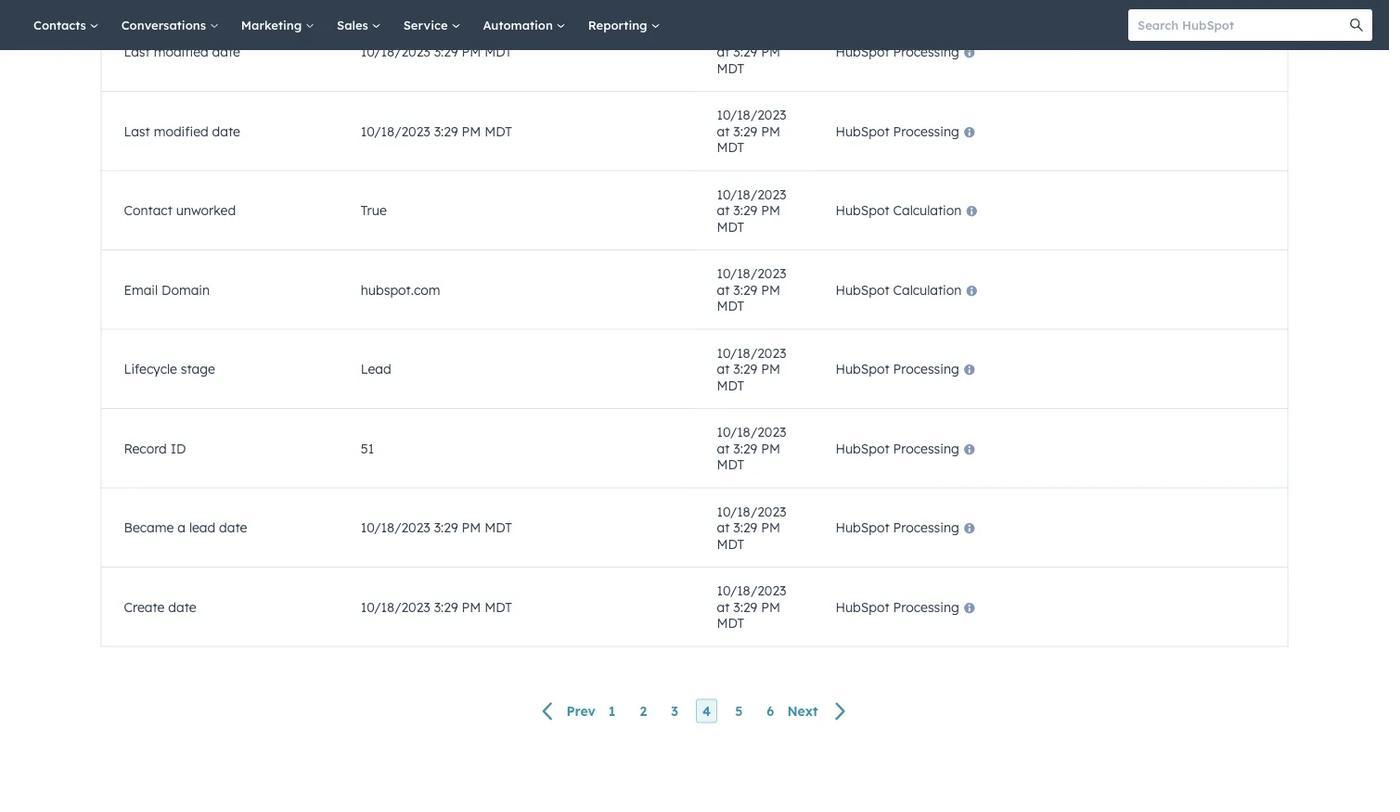Task type: describe. For each thing, give the bounding box(es) containing it.
prev
[[567, 704, 596, 720]]

automation
[[483, 17, 557, 32]]

2 10/18/2023 3:29 pm mdt from the top
[[361, 123, 512, 140]]

record
[[124, 441, 167, 457]]

1
[[609, 704, 616, 720]]

calculation for hubspot.com
[[894, 282, 962, 298]]

8 hubspot from the top
[[836, 600, 890, 616]]

a
[[178, 520, 186, 536]]

6 10/18/2023 at 3:29 pm mdt from the top
[[717, 425, 787, 473]]

1 10/18/2023 at 3:29 pm mdt from the top
[[717, 28, 787, 76]]

conversations
[[121, 17, 210, 32]]

lifecycle stage
[[124, 361, 215, 378]]

marketing link
[[230, 0, 326, 50]]

domain
[[162, 282, 210, 298]]

became a lead date
[[124, 520, 247, 536]]

lifecycle
[[124, 361, 177, 378]]

7 at from the top
[[717, 520, 730, 536]]

search button
[[1342, 9, 1373, 41]]

prev button
[[531, 700, 602, 725]]

search image
[[1351, 19, 1364, 32]]

1 at from the top
[[717, 44, 730, 60]]

6 button
[[761, 700, 781, 724]]

hubspot.com
[[361, 282, 441, 298]]

5 at from the top
[[717, 361, 730, 378]]

contact unworked
[[124, 203, 236, 219]]

6 hubspot from the top
[[836, 441, 890, 457]]

3 hubspot processing from the top
[[836, 361, 960, 378]]

3 button
[[665, 700, 685, 724]]

4 10/18/2023 3:29 pm mdt from the top
[[361, 600, 512, 616]]

7 hubspot from the top
[[836, 520, 890, 536]]

unworked
[[176, 203, 236, 219]]

create date
[[124, 600, 197, 616]]

2 10/18/2023 at 3:29 pm mdt from the top
[[717, 107, 787, 156]]

contacts
[[33, 17, 90, 32]]

1 modified from the top
[[154, 44, 209, 60]]

create
[[124, 600, 165, 616]]

3 at from the top
[[717, 203, 730, 219]]

conversations link
[[110, 0, 230, 50]]

next button
[[781, 700, 858, 725]]

3 10/18/2023 3:29 pm mdt from the top
[[361, 520, 512, 536]]

became
[[124, 520, 174, 536]]

8 at from the top
[[717, 600, 730, 616]]

reporting
[[588, 17, 651, 32]]

stage
[[181, 361, 215, 378]]

1 hubspot processing from the top
[[836, 44, 960, 60]]

record id
[[124, 441, 186, 457]]

1 button
[[602, 700, 622, 724]]

3 processing from the top
[[894, 361, 960, 378]]

4 processing from the top
[[894, 441, 960, 457]]

lead
[[189, 520, 216, 536]]

6 processing from the top
[[894, 600, 960, 616]]

1 last from the top
[[124, 44, 150, 60]]

4 at from the top
[[717, 282, 730, 298]]

7 10/18/2023 at 3:29 pm mdt from the top
[[717, 504, 787, 553]]

2 hubspot processing from the top
[[836, 123, 960, 140]]

3 hubspot from the top
[[836, 203, 890, 219]]

sales link
[[326, 0, 392, 50]]

1 processing from the top
[[894, 44, 960, 60]]

4 10/18/2023 at 3:29 pm mdt from the top
[[717, 266, 787, 315]]

2 last from the top
[[124, 123, 150, 140]]

sales
[[337, 17, 372, 32]]

1 last modified date from the top
[[124, 44, 240, 60]]

contact
[[124, 203, 173, 219]]

5
[[735, 704, 743, 720]]

2 processing from the top
[[894, 123, 960, 140]]

hubspot calculation for true
[[836, 203, 962, 219]]



Task type: locate. For each thing, give the bounding box(es) containing it.
true
[[361, 203, 387, 219]]

5 hubspot from the top
[[836, 361, 890, 378]]

1 vertical spatial modified
[[154, 123, 209, 140]]

last up contact
[[124, 123, 150, 140]]

last modified date up contact unworked
[[124, 123, 240, 140]]

calculation for true
[[894, 203, 962, 219]]

2 button
[[634, 700, 654, 724]]

1 10/18/2023 3:29 pm mdt from the top
[[361, 44, 512, 60]]

2 hubspot from the top
[[836, 123, 890, 140]]

0 vertical spatial modified
[[154, 44, 209, 60]]

5 hubspot processing from the top
[[836, 520, 960, 536]]

1 hubspot calculation from the top
[[836, 203, 962, 219]]

last down conversations
[[124, 44, 150, 60]]

service
[[404, 17, 452, 32]]

0 vertical spatial last
[[124, 44, 150, 60]]

last
[[124, 44, 150, 60], [124, 123, 150, 140]]

0 vertical spatial hubspot calculation
[[836, 203, 962, 219]]

hubspot
[[836, 44, 890, 60], [836, 123, 890, 140], [836, 203, 890, 219], [836, 282, 890, 298], [836, 361, 890, 378], [836, 441, 890, 457], [836, 520, 890, 536], [836, 600, 890, 616]]

6 hubspot processing from the top
[[836, 600, 960, 616]]

2
[[640, 704, 647, 720]]

4 button
[[696, 700, 718, 724]]

pm
[[462, 44, 481, 60], [761, 44, 781, 60], [462, 123, 481, 140], [761, 123, 781, 140], [761, 203, 781, 219], [761, 282, 781, 298], [761, 361, 781, 378], [761, 441, 781, 457], [462, 520, 481, 536], [761, 520, 781, 536], [462, 600, 481, 616], [761, 600, 781, 616]]

51
[[361, 441, 374, 457]]

modified up contact unworked
[[154, 123, 209, 140]]

1 vertical spatial calculation
[[894, 282, 962, 298]]

1 vertical spatial last modified date
[[124, 123, 240, 140]]

calculation
[[894, 203, 962, 219], [894, 282, 962, 298]]

3:29
[[434, 44, 458, 60], [734, 44, 758, 60], [434, 123, 458, 140], [734, 123, 758, 140], [734, 203, 758, 219], [734, 282, 758, 298], [734, 361, 758, 378], [734, 441, 758, 457], [434, 520, 458, 536], [734, 520, 758, 536], [434, 600, 458, 616], [734, 600, 758, 616]]

modified
[[154, 44, 209, 60], [154, 123, 209, 140]]

2 at from the top
[[717, 123, 730, 140]]

last modified date down conversations
[[124, 44, 240, 60]]

4 hubspot from the top
[[836, 282, 890, 298]]

mdt
[[485, 44, 512, 60], [717, 60, 745, 76], [485, 123, 512, 140], [717, 140, 745, 156], [717, 219, 745, 235], [717, 298, 745, 315], [717, 378, 745, 394], [717, 457, 745, 473], [485, 520, 512, 536], [717, 536, 745, 553], [485, 600, 512, 616], [717, 616, 745, 632]]

last modified date
[[124, 44, 240, 60], [124, 123, 240, 140]]

2 hubspot calculation from the top
[[836, 282, 962, 298]]

hubspot calculation
[[836, 203, 962, 219], [836, 282, 962, 298]]

1 hubspot from the top
[[836, 44, 890, 60]]

3
[[671, 704, 679, 720]]

1 calculation from the top
[[894, 203, 962, 219]]

hubspot processing
[[836, 44, 960, 60], [836, 123, 960, 140], [836, 361, 960, 378], [836, 441, 960, 457], [836, 520, 960, 536], [836, 600, 960, 616]]

5 button
[[729, 700, 750, 724]]

Search HubSpot search field
[[1129, 9, 1356, 41]]

2 modified from the top
[[154, 123, 209, 140]]

4
[[703, 704, 711, 720]]

at
[[717, 44, 730, 60], [717, 123, 730, 140], [717, 203, 730, 219], [717, 282, 730, 298], [717, 361, 730, 378], [717, 441, 730, 457], [717, 520, 730, 536], [717, 600, 730, 616]]

hubspot calculation for hubspot.com
[[836, 282, 962, 298]]

pagination navigation
[[138, 700, 1252, 725]]

date
[[212, 44, 240, 60], [212, 123, 240, 140], [219, 520, 247, 536], [168, 600, 197, 616]]

10/18/2023 3:29 pm mdt
[[361, 44, 512, 60], [361, 123, 512, 140], [361, 520, 512, 536], [361, 600, 512, 616]]

8 10/18/2023 at 3:29 pm mdt from the top
[[717, 583, 787, 632]]

10/18/2023
[[717, 28, 787, 44], [361, 44, 431, 60], [717, 107, 787, 123], [361, 123, 431, 140], [717, 186, 787, 203], [717, 266, 787, 282], [717, 345, 787, 361], [717, 425, 787, 441], [717, 504, 787, 520], [361, 520, 431, 536], [717, 583, 787, 600], [361, 600, 431, 616]]

modified down conversations
[[154, 44, 209, 60]]

4 hubspot processing from the top
[[836, 441, 960, 457]]

email
[[124, 282, 158, 298]]

1 vertical spatial last
[[124, 123, 150, 140]]

10/18/2023 at 3:29 pm mdt
[[717, 28, 787, 76], [717, 107, 787, 156], [717, 186, 787, 235], [717, 266, 787, 315], [717, 345, 787, 394], [717, 425, 787, 473], [717, 504, 787, 553], [717, 583, 787, 632]]

reporting link
[[577, 0, 672, 50]]

3 10/18/2023 at 3:29 pm mdt from the top
[[717, 186, 787, 235]]

2 calculation from the top
[[894, 282, 962, 298]]

processing
[[894, 44, 960, 60], [894, 123, 960, 140], [894, 361, 960, 378], [894, 441, 960, 457], [894, 520, 960, 536], [894, 600, 960, 616]]

email domain
[[124, 282, 210, 298]]

5 10/18/2023 at 3:29 pm mdt from the top
[[717, 345, 787, 394]]

6
[[767, 704, 775, 720]]

6 at from the top
[[717, 441, 730, 457]]

lead
[[361, 361, 391, 378]]

1 vertical spatial hubspot calculation
[[836, 282, 962, 298]]

0 vertical spatial last modified date
[[124, 44, 240, 60]]

0 vertical spatial calculation
[[894, 203, 962, 219]]

2 last modified date from the top
[[124, 123, 240, 140]]

id
[[171, 441, 186, 457]]

next
[[788, 704, 818, 720]]

contacts link
[[22, 0, 110, 50]]

marketing
[[241, 17, 305, 32]]

automation link
[[472, 0, 577, 50]]

service link
[[392, 0, 472, 50]]

5 processing from the top
[[894, 520, 960, 536]]



Task type: vqa. For each thing, say whether or not it's contained in the screenshot.


